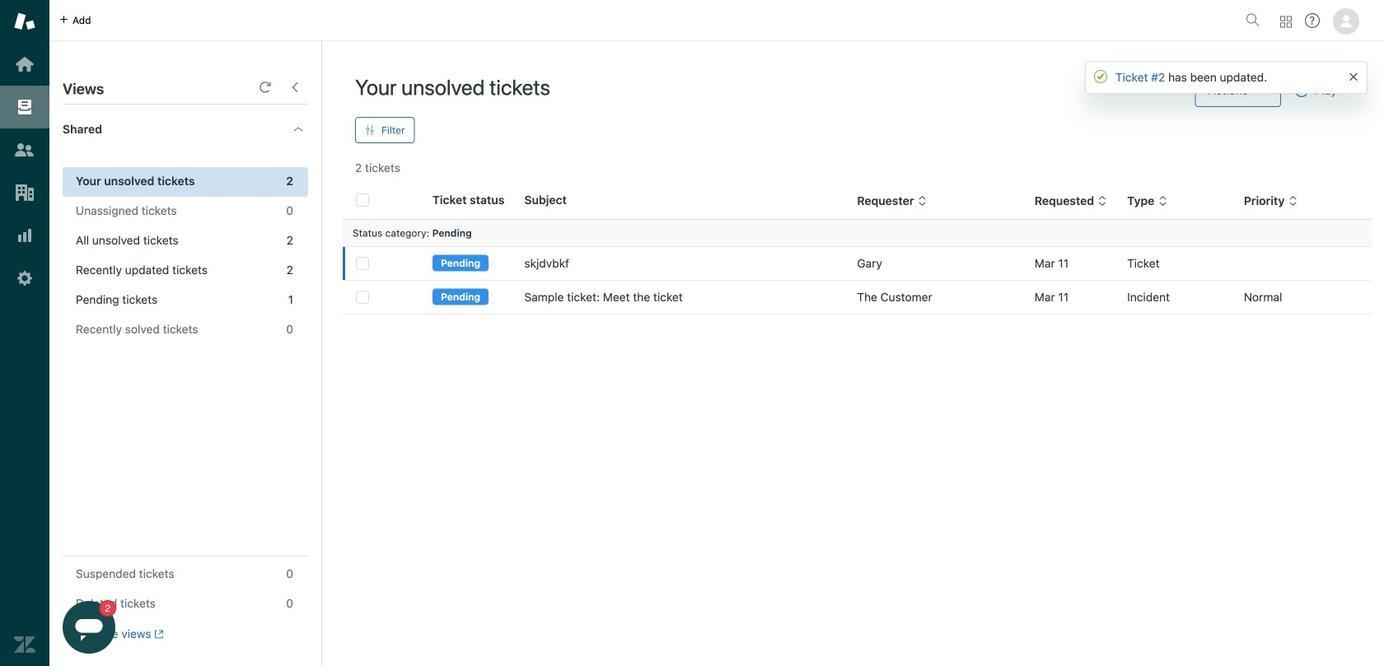 Task type: describe. For each thing, give the bounding box(es) containing it.
2 row from the top
[[343, 281, 1372, 314]]

zendesk support image
[[14, 11, 35, 32]]

reporting image
[[14, 225, 35, 246]]

zendesk image
[[14, 635, 35, 656]]

1 row from the top
[[343, 247, 1372, 281]]

views image
[[14, 96, 35, 118]]



Task type: locate. For each thing, give the bounding box(es) containing it.
heading
[[49, 105, 321, 154]]

get help image
[[1305, 13, 1320, 28]]

organizations image
[[14, 182, 35, 204]]

admin image
[[14, 268, 35, 289]]

row
[[343, 247, 1372, 281], [343, 281, 1372, 314]]

main element
[[0, 0, 49, 667]]

opens in a new tab image
[[151, 630, 164, 640]]

refresh views pane image
[[259, 81, 272, 94]]

hide panel views image
[[288, 81, 302, 94]]

customers image
[[14, 139, 35, 161]]

get started image
[[14, 54, 35, 75]]

zendesk products image
[[1281, 16, 1292, 28]]



